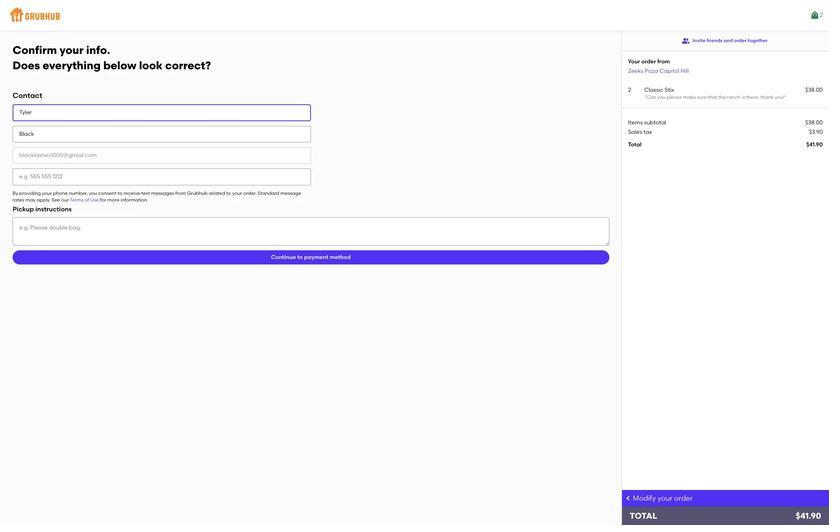 Task type: locate. For each thing, give the bounding box(es) containing it.
to up more on the left
[[118, 191, 122, 196]]

your up everything
[[60, 43, 84, 57]]

sure
[[698, 95, 707, 100]]

you down "classic stix"
[[658, 95, 666, 100]]

1 horizontal spatial "
[[785, 95, 787, 100]]

1 vertical spatial you
[[89, 191, 97, 196]]

standard
[[258, 191, 280, 196]]

2
[[821, 12, 824, 18], [629, 87, 632, 93]]

2 inside button
[[821, 12, 824, 18]]

phone
[[53, 191, 68, 196]]

order.
[[244, 191, 257, 196]]

to inside button
[[298, 254, 303, 261]]

1 vertical spatial from
[[175, 191, 186, 196]]

1 horizontal spatial you
[[658, 95, 666, 100]]

providing
[[19, 191, 41, 196]]

2 horizontal spatial to
[[298, 254, 303, 261]]

2 horizontal spatial order
[[735, 38, 747, 43]]

more
[[108, 197, 120, 203]]

our
[[61, 197, 69, 203]]

correct?
[[165, 59, 211, 72]]

sales
[[629, 129, 643, 136]]

pickup instructions
[[13, 206, 72, 213]]

0 vertical spatial 2
[[821, 12, 824, 18]]

$41.90
[[807, 142, 824, 148], [797, 512, 822, 521]]

your left order.
[[232, 191, 242, 196]]

you up use on the left top of the page
[[89, 191, 97, 196]]

look
[[139, 59, 163, 72]]

1 $38.00 from the top
[[806, 87, 824, 93]]

total
[[629, 142, 642, 148], [630, 512, 658, 521]]

you inside $38.00 " can you please make sure that the ranch is there, thank you! "
[[658, 95, 666, 100]]

you!
[[776, 95, 785, 100]]

order up the pizza
[[642, 58, 657, 65]]

invite friends and order together
[[693, 38, 768, 43]]

use
[[90, 197, 99, 203]]

from left grubhub at top left
[[175, 191, 186, 196]]

main navigation navigation
[[0, 0, 830, 31]]

0 horizontal spatial you
[[89, 191, 97, 196]]

terms
[[70, 197, 84, 203]]

"
[[645, 95, 647, 100], [785, 95, 787, 100]]

0 horizontal spatial from
[[175, 191, 186, 196]]

1 vertical spatial $41.90
[[797, 512, 822, 521]]

ranch
[[728, 95, 741, 100]]

Pickup instructions text field
[[13, 218, 610, 246]]

from
[[658, 58, 671, 65], [175, 191, 186, 196]]

does
[[13, 59, 40, 72]]

tax
[[644, 129, 653, 136]]

2 " from the left
[[785, 95, 787, 100]]

0 horizontal spatial order
[[642, 58, 657, 65]]

" right thank
[[785, 95, 787, 100]]

items subtotal
[[629, 119, 667, 126]]

your
[[60, 43, 84, 57], [42, 191, 52, 196], [232, 191, 242, 196], [658, 495, 673, 503]]

total down 'sales'
[[629, 142, 642, 148]]

to left payment
[[298, 254, 303, 261]]

you
[[658, 95, 666, 100], [89, 191, 97, 196]]

pizza
[[645, 68, 659, 74]]

from up 'zeeks pizza capitol hill' link
[[658, 58, 671, 65]]

0 vertical spatial $38.00
[[806, 87, 824, 93]]

your up the apply.
[[42, 191, 52, 196]]

2 $38.00 from the top
[[806, 119, 824, 126]]

related
[[209, 191, 225, 196]]

$38.00 inside $38.00 " can you please make sure that the ranch is there, thank you! "
[[806, 87, 824, 93]]

1 vertical spatial 2
[[629, 87, 632, 93]]

please
[[667, 95, 683, 100]]

1 horizontal spatial from
[[658, 58, 671, 65]]

message
[[281, 191, 302, 196]]

invite friends and order together button
[[682, 34, 768, 48]]

1 horizontal spatial 2
[[821, 12, 824, 18]]

order right and
[[735, 38, 747, 43]]

to
[[118, 191, 122, 196], [227, 191, 231, 196], [298, 254, 303, 261]]

receive
[[124, 191, 140, 196]]

$3.90
[[810, 129, 824, 136]]

1 vertical spatial total
[[630, 512, 658, 521]]

" down classic
[[645, 95, 647, 100]]

confirm your info. does everything below look correct?
[[13, 43, 211, 72]]

1 horizontal spatial to
[[227, 191, 231, 196]]

stix
[[666, 87, 675, 93]]

Phone telephone field
[[13, 169, 311, 185]]

from inside your order from zeeks pizza capitol hill
[[658, 58, 671, 65]]

your order from zeeks pizza capitol hill
[[629, 58, 689, 74]]

1 vertical spatial $38.00
[[806, 119, 824, 126]]

info.
[[86, 43, 110, 57]]

apply.
[[37, 197, 50, 203]]

1 vertical spatial order
[[642, 58, 657, 65]]

1 horizontal spatial order
[[675, 495, 694, 503]]

people icon image
[[682, 37, 690, 45]]

0 horizontal spatial "
[[645, 95, 647, 100]]

order
[[735, 38, 747, 43], [642, 58, 657, 65], [675, 495, 694, 503]]

continue
[[271, 254, 296, 261]]

1 " from the left
[[645, 95, 647, 100]]

0 vertical spatial you
[[658, 95, 666, 100]]

0 vertical spatial from
[[658, 58, 671, 65]]

total down modify
[[630, 512, 658, 521]]

$38.00
[[806, 87, 824, 93], [806, 119, 824, 126]]

classic
[[645, 87, 664, 93]]

information.
[[121, 197, 149, 203]]

order right modify
[[675, 495, 694, 503]]

0 vertical spatial order
[[735, 38, 747, 43]]

instructions
[[35, 206, 72, 213]]

to right related
[[227, 191, 231, 196]]

by providing your phone number, you consent to receive text messages from grubhub related to your order. standard message rates may apply. see our
[[13, 191, 302, 203]]

2 vertical spatial order
[[675, 495, 694, 503]]

there,
[[747, 95, 760, 100]]



Task type: vqa. For each thing, say whether or not it's contained in the screenshot.
20–30
no



Task type: describe. For each thing, give the bounding box(es) containing it.
the
[[719, 95, 727, 100]]

svg image
[[626, 496, 632, 502]]

below
[[103, 59, 137, 72]]

can
[[647, 95, 657, 100]]

First name text field
[[13, 105, 311, 121]]

make
[[684, 95, 697, 100]]

sales tax
[[629, 129, 653, 136]]

together
[[748, 38, 768, 43]]

is
[[742, 95, 746, 100]]

0 vertical spatial total
[[629, 142, 642, 148]]

hill
[[681, 68, 689, 74]]

capitol
[[660, 68, 680, 74]]

$38.00 for $38.00 " can you please make sure that the ranch is there, thank you! "
[[806, 87, 824, 93]]

from inside the by providing your phone number, you consent to receive text messages from grubhub related to your order. standard message rates may apply. see our
[[175, 191, 186, 196]]

2 button
[[811, 8, 824, 22]]

$38.00 " can you please make sure that the ranch is there, thank you! "
[[645, 87, 824, 100]]

terms of use for more information.
[[70, 197, 149, 203]]

see
[[52, 197, 60, 203]]

invite
[[693, 38, 706, 43]]

confirm
[[13, 43, 57, 57]]

modify
[[633, 495, 657, 503]]

zeeks
[[629, 68, 644, 74]]

payment
[[304, 254, 329, 261]]

may
[[25, 197, 36, 203]]

for
[[100, 197, 106, 203]]

thank
[[761, 95, 775, 100]]

items
[[629, 119, 644, 126]]

consent
[[98, 191, 117, 196]]

text
[[141, 191, 150, 196]]

0 horizontal spatial to
[[118, 191, 122, 196]]

and
[[724, 38, 734, 43]]

pickup
[[13, 206, 34, 213]]

everything
[[43, 59, 101, 72]]

Email email field
[[13, 147, 311, 164]]

continue to payment method
[[271, 254, 351, 261]]

0 horizontal spatial 2
[[629, 87, 632, 93]]

you inside the by providing your phone number, you consent to receive text messages from grubhub related to your order. standard message rates may apply. see our
[[89, 191, 97, 196]]

order inside button
[[735, 38, 747, 43]]

that
[[709, 95, 718, 100]]

classic stix
[[645, 87, 675, 93]]

subtotal
[[645, 119, 667, 126]]

order inside your order from zeeks pizza capitol hill
[[642, 58, 657, 65]]

your
[[629, 58, 641, 65]]

zeeks pizza capitol hill link
[[629, 68, 689, 74]]

of
[[85, 197, 89, 203]]

terms of use link
[[70, 197, 99, 203]]

$38.00 for $38.00
[[806, 119, 824, 126]]

contact
[[13, 91, 42, 100]]

modify your order
[[633, 495, 694, 503]]

by
[[13, 191, 18, 196]]

your right modify
[[658, 495, 673, 503]]

Last name text field
[[13, 126, 311, 143]]

rates
[[13, 197, 24, 203]]

method
[[330, 254, 351, 261]]

number,
[[69, 191, 88, 196]]

0 vertical spatial $41.90
[[807, 142, 824, 148]]

grubhub
[[187, 191, 208, 196]]

messages
[[151, 191, 174, 196]]

your inside confirm your info. does everything below look correct?
[[60, 43, 84, 57]]

continue to payment method button
[[13, 251, 610, 265]]

friends
[[707, 38, 723, 43]]



